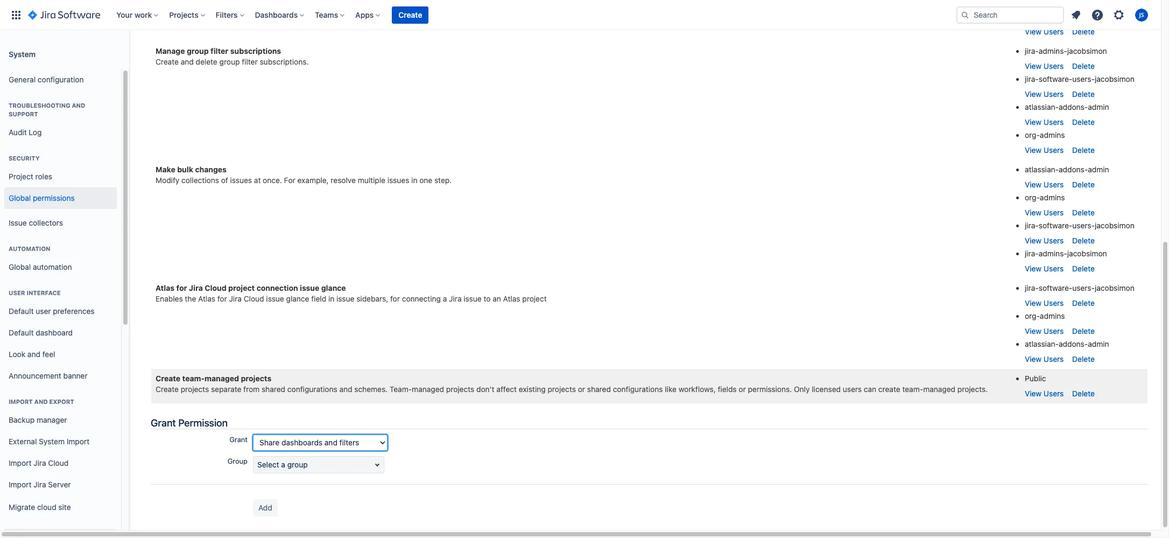 Task type: locate. For each thing, give the bounding box(es) containing it.
default for default user preferences
[[9, 306, 34, 315]]

7 view users link from the top
[[1026, 208, 1064, 217]]

13 view users from the top
[[1026, 389, 1064, 398]]

import down the external
[[9, 458, 31, 467]]

2 vertical spatial org-
[[1026, 311, 1041, 320]]

6 view users link from the top
[[1026, 180, 1064, 189]]

1 view users from the top
[[1026, 27, 1064, 36]]

view users link for eighth delete link from the top
[[1026, 236, 1064, 245]]

jira- for view users link related to 10th delete link from the top
[[1026, 283, 1039, 292]]

view users for 13th delete link from the top
[[1026, 389, 1064, 398]]

1 jira-admins-jacobsimon from the top
[[1026, 46, 1108, 55]]

2 view users from the top
[[1026, 61, 1064, 71]]

4 jira- from the top
[[1026, 221, 1039, 230]]

in inside make bulk changes modify collections of issues at once. for example, resolve multiple issues in one step.
[[412, 176, 418, 185]]

4 jira-software-users-jacobsimon from the top
[[1026, 283, 1135, 292]]

import inside import jira server link
[[9, 480, 31, 489]]

0 horizontal spatial configurations
[[288, 385, 338, 394]]

support
[[9, 110, 38, 117]]

1 vertical spatial org-admins
[[1026, 193, 1066, 202]]

in
[[412, 176, 418, 185], [329, 294, 335, 303]]

resolve
[[331, 176, 356, 185]]

org-admins
[[1026, 130, 1066, 139], [1026, 193, 1066, 202], [1026, 311, 1066, 320]]

search image
[[961, 11, 970, 19]]

and inside the "user interface" group
[[27, 349, 40, 358]]

site
[[58, 502, 71, 511]]

1 vertical spatial atlassian-
[[1026, 165, 1059, 174]]

users for 3rd delete link
[[1044, 89, 1064, 99]]

for right the sidebars,
[[391, 294, 400, 303]]

0 vertical spatial admins
[[1041, 130, 1066, 139]]

and left feel
[[27, 349, 40, 358]]

view users link for 10th delete link from the top
[[1026, 298, 1064, 308]]

11 view users link from the top
[[1026, 326, 1064, 336]]

global down automation at the top of the page
[[9, 262, 31, 271]]

1 vertical spatial group
[[220, 57, 240, 66]]

system up general on the top left
[[9, 49, 36, 58]]

view users for 7th delete link from the bottom
[[1026, 208, 1064, 217]]

6 users from the top
[[1044, 180, 1064, 189]]

3 view users link from the top
[[1026, 89, 1064, 99]]

view users for second delete link
[[1026, 61, 1064, 71]]

glance up field
[[321, 283, 346, 292]]

a
[[443, 294, 447, 303]]

0 vertical spatial cloud
[[205, 283, 227, 292]]

2 admins- from the top
[[1039, 249, 1068, 258]]

2 default from the top
[[9, 328, 34, 337]]

1 atlassian- from the top
[[1026, 102, 1059, 111]]

6 delete link from the top
[[1073, 180, 1095, 189]]

jacobsimon for 13th delete link from the bottom
[[1096, 12, 1135, 21]]

issue left to
[[464, 294, 482, 303]]

troubleshooting and support
[[9, 102, 85, 117]]

1 vertical spatial admins
[[1041, 193, 1066, 202]]

interface
[[27, 289, 61, 296]]

3 org- from the top
[[1026, 311, 1041, 320]]

look
[[9, 349, 25, 358]]

2 vertical spatial addons-
[[1059, 339, 1089, 348]]

enables
[[156, 294, 183, 303]]

1 vertical spatial global
[[9, 262, 31, 271]]

view users link for 7th delete link from the bottom
[[1026, 208, 1064, 217]]

1 vertical spatial glance
[[286, 294, 309, 303]]

and for look and feel
[[27, 349, 40, 358]]

1 vertical spatial admin
[[1089, 165, 1110, 174]]

2 issues from the left
[[388, 176, 410, 185]]

default down the user
[[9, 306, 34, 315]]

2 global from the top
[[9, 262, 31, 271]]

0 horizontal spatial or
[[578, 385, 585, 394]]

4 software- from the top
[[1039, 283, 1073, 292]]

11 users from the top
[[1044, 326, 1064, 336]]

your profile and settings image
[[1136, 8, 1149, 21]]

users for 13th delete link from the bottom
[[1044, 27, 1064, 36]]

0 vertical spatial glance
[[321, 283, 346, 292]]

1 global from the top
[[9, 193, 31, 202]]

filters button
[[213, 6, 249, 23]]

atlas right the
[[198, 294, 215, 303]]

5 view users link from the top
[[1026, 145, 1064, 155]]

11 view from the top
[[1026, 326, 1042, 336]]

2 horizontal spatial atlas
[[503, 294, 521, 303]]

0 vertical spatial in
[[412, 176, 418, 185]]

7 users from the top
[[1044, 208, 1064, 217]]

1 view users link from the top
[[1026, 27, 1064, 36]]

1 delete link from the top
[[1073, 27, 1095, 36]]

8 delete from the top
[[1073, 236, 1095, 245]]

7 view users from the top
[[1026, 208, 1064, 217]]

work
[[135, 10, 152, 19]]

0 vertical spatial org-
[[1026, 130, 1041, 139]]

import jira server link
[[4, 474, 117, 496]]

group right delete at the top
[[220, 57, 240, 66]]

create button
[[392, 6, 429, 23]]

org-admins for software-
[[1026, 311, 1066, 320]]

1 admins from the top
[[1041, 130, 1066, 139]]

users for 5th delete link from the bottom
[[1044, 264, 1064, 273]]

2 horizontal spatial cloud
[[244, 294, 264, 303]]

1 vertical spatial default
[[9, 328, 34, 337]]

0 vertical spatial team-
[[182, 374, 205, 383]]

3 atlassian- from the top
[[1026, 339, 1059, 348]]

configurations
[[288, 385, 338, 394], [613, 385, 663, 394]]

view for 13th delete link from the bottom
[[1026, 27, 1042, 36]]

delete
[[196, 57, 217, 66]]

manage
[[156, 46, 185, 55]]

13 delete link from the top
[[1073, 389, 1095, 398]]

and left schemes.
[[340, 385, 353, 394]]

0 vertical spatial default
[[9, 306, 34, 315]]

projects left don't
[[446, 385, 475, 394]]

team- right create
[[903, 385, 924, 394]]

12 delete link from the top
[[1073, 354, 1095, 364]]

6 delete from the top
[[1073, 180, 1095, 189]]

audit log
[[9, 127, 42, 137]]

view for eighth delete link from the top
[[1026, 236, 1042, 245]]

grant up group
[[230, 435, 248, 444]]

import inside import jira cloud link
[[9, 458, 31, 467]]

default for default dashboard
[[9, 328, 34, 337]]

cloud
[[205, 283, 227, 292], [244, 294, 264, 303], [48, 458, 69, 467]]

org- for jira-
[[1026, 311, 1041, 320]]

users- for 3rd delete link
[[1073, 74, 1096, 83]]

0 vertical spatial atlassian-
[[1026, 102, 1059, 111]]

8 view users link from the top
[[1026, 236, 1064, 245]]

6 view users from the top
[[1026, 180, 1064, 189]]

jira-admins-jacobsimon for second delete link
[[1026, 46, 1108, 55]]

jira- for 3rd delete link view users link
[[1026, 74, 1039, 83]]

1 vertical spatial jira-admins-jacobsimon
[[1026, 249, 1108, 258]]

1 vertical spatial org-
[[1026, 193, 1041, 202]]

10 delete from the top
[[1073, 298, 1095, 308]]

0 vertical spatial global
[[9, 193, 31, 202]]

12 view users link from the top
[[1026, 354, 1064, 364]]

13 view users link from the top
[[1026, 389, 1064, 398]]

5 delete from the top
[[1073, 145, 1095, 155]]

9 users from the top
[[1044, 264, 1064, 273]]

view users link
[[1026, 27, 1064, 36], [1026, 61, 1064, 71], [1026, 89, 1064, 99], [1026, 117, 1064, 127], [1026, 145, 1064, 155], [1026, 180, 1064, 189], [1026, 208, 1064, 217], [1026, 236, 1064, 245], [1026, 264, 1064, 273], [1026, 298, 1064, 308], [1026, 326, 1064, 336], [1026, 354, 1064, 364], [1026, 389, 1064, 398]]

subscriptions.
[[260, 57, 309, 66]]

1 jira- from the top
[[1026, 12, 1039, 21]]

view users for 5th delete link from the bottom
[[1026, 264, 1064, 273]]

2 vertical spatial atlassian-addons-admin
[[1026, 339, 1110, 348]]

one
[[420, 176, 433, 185]]

jira up "import jira server"
[[33, 458, 46, 467]]

1 addons- from the top
[[1059, 102, 1089, 111]]

jira- for view users link for eighth delete link from the top
[[1026, 221, 1039, 230]]

grant for grant permission
[[151, 417, 176, 429]]

jira-software-users-jacobsimon for eighth delete link from the top
[[1026, 221, 1135, 230]]

atlassian-addons-admin for jacobsimon
[[1026, 102, 1110, 111]]

import down backup manager link
[[67, 437, 90, 446]]

3 jira- from the top
[[1026, 74, 1039, 83]]

sidebar navigation image
[[117, 43, 141, 65]]

1 atlassian-addons-admin from the top
[[1026, 102, 1110, 111]]

org- for atlassian-
[[1026, 193, 1041, 202]]

2 users- from the top
[[1073, 74, 1096, 83]]

org-
[[1026, 130, 1041, 139], [1026, 193, 1041, 202], [1026, 311, 1041, 320]]

jira right the
[[229, 294, 242, 303]]

3 view from the top
[[1026, 89, 1042, 99]]

and up backup manager on the bottom of page
[[34, 398, 48, 405]]

filter up delete at the top
[[211, 46, 229, 55]]

team- up "grant permission"
[[182, 374, 205, 383]]

0 vertical spatial grant
[[151, 417, 176, 429]]

view users
[[1026, 27, 1064, 36], [1026, 61, 1064, 71], [1026, 89, 1064, 99], [1026, 117, 1064, 127], [1026, 145, 1064, 155], [1026, 180, 1064, 189], [1026, 208, 1064, 217], [1026, 236, 1064, 245], [1026, 264, 1064, 273], [1026, 298, 1064, 308], [1026, 326, 1064, 336], [1026, 354, 1064, 364], [1026, 389, 1064, 398]]

users for 11th delete link
[[1044, 326, 1064, 336]]

look and feel link
[[4, 344, 117, 365]]

view users link for sixth delete link from the top
[[1026, 180, 1064, 189]]

jira software image
[[28, 8, 100, 21], [28, 8, 100, 21]]

issue down the connection
[[266, 294, 284, 303]]

users for 10th delete link from the top
[[1044, 298, 1064, 308]]

users- for 10th delete link from the top
[[1073, 283, 1096, 292]]

7 delete from the top
[[1073, 208, 1095, 217]]

0 horizontal spatial system
[[9, 49, 36, 58]]

1 vertical spatial project
[[523, 294, 547, 303]]

8 view from the top
[[1026, 236, 1042, 245]]

view users for second delete link from the bottom
[[1026, 354, 1064, 364]]

view users for tenth delete link from the bottom of the page
[[1026, 117, 1064, 127]]

0 vertical spatial atlassian-addons-admin
[[1026, 102, 1110, 111]]

users-
[[1073, 12, 1096, 21], [1073, 74, 1096, 83], [1073, 221, 1096, 230], [1073, 283, 1096, 292]]

5 view users from the top
[[1026, 145, 1064, 155]]

banner
[[0, 0, 1162, 30]]

issue up field
[[300, 283, 320, 292]]

6 jira- from the top
[[1026, 283, 1039, 292]]

jira up the
[[189, 283, 203, 292]]

2 users from the top
[[1044, 61, 1064, 71]]

admins-
[[1039, 46, 1068, 55], [1039, 249, 1068, 258]]

issue collectors
[[9, 218, 63, 227]]

import inside external system import 'link'
[[67, 437, 90, 446]]

global down project at top
[[9, 193, 31, 202]]

cloud
[[37, 502, 56, 511]]

banner containing your work
[[0, 0, 1162, 30]]

view users for sixth delete link from the top
[[1026, 180, 1064, 189]]

create
[[399, 10, 423, 19], [156, 57, 179, 66], [156, 374, 181, 383], [156, 385, 179, 394]]

view users for 13th delete link from the bottom
[[1026, 27, 1064, 36]]

or
[[578, 385, 585, 394], [739, 385, 746, 394]]

3 atlassian-addons-admin from the top
[[1026, 339, 1110, 348]]

view users link for 13th delete link from the top
[[1026, 389, 1064, 398]]

delete for eighth delete link from the top
[[1073, 236, 1095, 245]]

external
[[9, 437, 37, 446]]

0 vertical spatial admin
[[1089, 102, 1110, 111]]

0 horizontal spatial cloud
[[48, 458, 69, 467]]

0 vertical spatial group
[[187, 46, 209, 55]]

10 view users from the top
[[1026, 298, 1064, 308]]

grant left permission
[[151, 417, 176, 429]]

1 horizontal spatial issues
[[388, 176, 410, 185]]

system down manager
[[39, 437, 65, 446]]

automation
[[9, 245, 50, 252]]

users for sixth delete link from the top
[[1044, 180, 1064, 189]]

atlassian-addons-admin
[[1026, 102, 1110, 111], [1026, 165, 1110, 174], [1026, 339, 1110, 348]]

bulk
[[177, 165, 193, 174]]

None text field
[[253, 456, 385, 474]]

delete for 11th delete link
[[1073, 326, 1095, 336]]

grant permission
[[151, 417, 228, 429]]

or right existing
[[578, 385, 585, 394]]

user
[[9, 289, 25, 296]]

admins for atlassian-
[[1041, 193, 1066, 202]]

1 admin from the top
[[1089, 102, 1110, 111]]

1 vertical spatial addons-
[[1059, 165, 1089, 174]]

5 delete link from the top
[[1073, 145, 1095, 155]]

1 vertical spatial in
[[329, 294, 335, 303]]

glance
[[321, 283, 346, 292], [286, 294, 309, 303]]

0 vertical spatial jira-admins-jacobsimon
[[1026, 46, 1108, 55]]

0 vertical spatial admins-
[[1039, 46, 1068, 55]]

in left one
[[412, 176, 418, 185]]

grant
[[151, 417, 176, 429], [230, 435, 248, 444]]

view users link for second delete link
[[1026, 61, 1064, 71]]

or right fields on the right of page
[[739, 385, 746, 394]]

1 vertical spatial filter
[[242, 57, 258, 66]]

0 vertical spatial filter
[[211, 46, 229, 55]]

and inside troubleshooting and support
[[72, 102, 85, 109]]

4 view from the top
[[1026, 117, 1042, 127]]

for up the
[[176, 283, 187, 292]]

security
[[9, 155, 40, 162]]

12 view from the top
[[1026, 354, 1042, 364]]

global inside security group
[[9, 193, 31, 202]]

admin for users-
[[1089, 339, 1110, 348]]

system
[[9, 49, 36, 58], [39, 437, 65, 446]]

atlassian- for software-
[[1026, 339, 1059, 348]]

1 vertical spatial admins-
[[1039, 249, 1068, 258]]

group up delete at the top
[[187, 46, 209, 55]]

0 vertical spatial org-admins
[[1026, 130, 1066, 139]]

in inside atlas for jira cloud project connection issue glance enables the atlas for jira cloud issue glance field in issue sidebars, for connecting a jira issue to an atlas project
[[329, 294, 335, 303]]

multiple
[[358, 176, 386, 185]]

1 vertical spatial atlassian-addons-admin
[[1026, 165, 1110, 174]]

team-
[[182, 374, 205, 383], [903, 385, 924, 394]]

once.
[[263, 176, 282, 185]]

2 vertical spatial cloud
[[48, 458, 69, 467]]

1 software- from the top
[[1039, 12, 1073, 21]]

3 view users from the top
[[1026, 89, 1064, 99]]

view for sixth delete link from the top
[[1026, 180, 1042, 189]]

projects
[[241, 374, 272, 383], [181, 385, 209, 394], [446, 385, 475, 394], [548, 385, 576, 394]]

permissions
[[33, 193, 75, 202]]

10 view users link from the top
[[1026, 298, 1064, 308]]

import up backup
[[9, 398, 33, 405]]

jira-
[[1026, 12, 1039, 21], [1026, 46, 1039, 55], [1026, 74, 1039, 83], [1026, 221, 1039, 230], [1026, 249, 1039, 258], [1026, 283, 1039, 292]]

3 org-admins from the top
[[1026, 311, 1066, 320]]

1 horizontal spatial shared
[[588, 385, 611, 394]]

filter down the subscriptions
[[242, 57, 258, 66]]

glance left field
[[286, 294, 309, 303]]

9 delete from the top
[[1073, 264, 1095, 273]]

13 delete from the top
[[1073, 389, 1095, 398]]

1 horizontal spatial in
[[412, 176, 418, 185]]

security group
[[4, 143, 117, 212]]

software- for 13th delete link from the bottom
[[1039, 12, 1073, 21]]

general
[[9, 75, 36, 84]]

1 vertical spatial grant
[[230, 435, 248, 444]]

software- for 3rd delete link
[[1039, 74, 1073, 83]]

issues right multiple
[[388, 176, 410, 185]]

2 delete link from the top
[[1073, 61, 1095, 71]]

1 horizontal spatial group
[[220, 57, 240, 66]]

global for global automation
[[9, 262, 31, 271]]

view users link for second delete link from the bottom
[[1026, 354, 1064, 364]]

1 users from the top
[[1044, 27, 1064, 36]]

1 horizontal spatial configurations
[[613, 385, 663, 394]]

view for second delete link
[[1026, 61, 1042, 71]]

collectors
[[29, 218, 63, 227]]

1 jira-software-users-jacobsimon from the top
[[1026, 12, 1135, 21]]

1 horizontal spatial glance
[[321, 283, 346, 292]]

0 horizontal spatial project
[[228, 283, 255, 292]]

3 delete from the top
[[1073, 89, 1095, 99]]

0 horizontal spatial issues
[[230, 176, 252, 185]]

user interface group
[[4, 278, 117, 390]]

1 default from the top
[[9, 306, 34, 315]]

9 delete link from the top
[[1073, 264, 1095, 273]]

issues
[[230, 176, 252, 185], [388, 176, 410, 185]]

11 delete from the top
[[1073, 326, 1095, 336]]

software- for 10th delete link from the top
[[1039, 283, 1073, 292]]

filters
[[216, 10, 238, 19]]

0 horizontal spatial shared
[[262, 385, 286, 394]]

2 vertical spatial admins
[[1041, 311, 1066, 320]]

1 horizontal spatial project
[[523, 294, 547, 303]]

4 users from the top
[[1044, 117, 1064, 127]]

3 admins from the top
[[1041, 311, 1066, 320]]

import up migrate
[[9, 480, 31, 489]]

1 horizontal spatial system
[[39, 437, 65, 446]]

mail group
[[4, 519, 117, 538]]

2 admins from the top
[[1041, 193, 1066, 202]]

global inside automation "group"
[[9, 262, 31, 271]]

view users link for tenth delete link from the bottom of the page
[[1026, 117, 1064, 127]]

banner
[[63, 371, 88, 380]]

2 vertical spatial admin
[[1089, 339, 1110, 348]]

users for second delete link
[[1044, 61, 1064, 71]]

4 view users link from the top
[[1026, 117, 1064, 127]]

import for import jira server
[[9, 480, 31, 489]]

an
[[493, 294, 501, 303]]

None submit
[[253, 499, 278, 517]]

2 org- from the top
[[1026, 193, 1041, 202]]

users for 7th delete link from the bottom
[[1044, 208, 1064, 217]]

0 horizontal spatial in
[[329, 294, 335, 303]]

and
[[181, 57, 194, 66], [72, 102, 85, 109], [27, 349, 40, 358], [340, 385, 353, 394], [34, 398, 48, 405]]

1 horizontal spatial atlas
[[198, 294, 215, 303]]

0 horizontal spatial glance
[[286, 294, 309, 303]]

to
[[484, 294, 491, 303]]

delete for tenth delete link from the bottom of the page
[[1073, 117, 1095, 127]]

help image
[[1092, 8, 1105, 21]]

1 vertical spatial system
[[39, 437, 65, 446]]

2 jira- from the top
[[1026, 46, 1039, 55]]

2 vertical spatial org-admins
[[1026, 311, 1066, 320]]

for
[[176, 283, 187, 292], [218, 294, 227, 303], [391, 294, 400, 303]]

atlas right an
[[503, 294, 521, 303]]

atlas up enables
[[156, 283, 175, 292]]

default up look
[[9, 328, 34, 337]]

and left delete at the top
[[181, 57, 194, 66]]

global for global permissions
[[9, 193, 31, 202]]

dashboard
[[36, 328, 73, 337]]

2 view from the top
[[1026, 61, 1042, 71]]

5 view from the top
[[1026, 145, 1042, 155]]

1 vertical spatial cloud
[[244, 294, 264, 303]]

and inside create team-managed projects create projects separate from shared configurations and schemes. team-managed projects don't affect existing projects or shared configurations like workflows, fields or permissions. only licensed users can create team-managed projects.
[[340, 385, 353, 394]]

0 horizontal spatial managed
[[205, 374, 239, 383]]

external system import link
[[4, 431, 117, 452]]

0 vertical spatial project
[[228, 283, 255, 292]]

connecting
[[402, 294, 441, 303]]

view users for 5th delete link from the top of the page
[[1026, 145, 1064, 155]]

users for second delete link from the bottom
[[1044, 354, 1064, 364]]

workflows,
[[679, 385, 716, 394]]

11 view users from the top
[[1026, 326, 1064, 336]]

2 jira-software-users-jacobsimon from the top
[[1026, 74, 1135, 83]]

10 users from the top
[[1044, 298, 1064, 308]]

jira left server
[[33, 480, 46, 489]]

0 horizontal spatial group
[[187, 46, 209, 55]]

2 vertical spatial atlassian-
[[1026, 339, 1059, 348]]

licensed
[[812, 385, 841, 394]]

2 org-admins from the top
[[1026, 193, 1066, 202]]

2 configurations from the left
[[613, 385, 663, 394]]

in right field
[[329, 294, 335, 303]]

1 horizontal spatial grant
[[230, 435, 248, 444]]

permissions.
[[748, 385, 792, 394]]

1 horizontal spatial or
[[739, 385, 746, 394]]

5 jira- from the top
[[1026, 249, 1039, 258]]

3 software- from the top
[[1039, 221, 1073, 230]]

1 vertical spatial team-
[[903, 385, 924, 394]]

4 view users from the top
[[1026, 117, 1064, 127]]

view users for 3rd delete link
[[1026, 89, 1064, 99]]

manager
[[37, 415, 67, 424]]

appswitcher icon image
[[10, 8, 23, 21]]

example,
[[298, 176, 329, 185]]

only
[[794, 385, 810, 394]]

project left the connection
[[228, 283, 255, 292]]

issues left at
[[230, 176, 252, 185]]

project right an
[[523, 294, 547, 303]]

and down the general configuration link
[[72, 102, 85, 109]]

0 horizontal spatial grant
[[151, 417, 176, 429]]

delete for second delete link from the bottom
[[1073, 354, 1095, 364]]

global
[[9, 193, 31, 202], [9, 262, 31, 271]]

project roles
[[9, 172, 52, 181]]

0 vertical spatial addons-
[[1059, 102, 1089, 111]]

and inside manage group filter subscriptions create and delete group filter subscriptions.
[[181, 57, 194, 66]]

1 delete from the top
[[1073, 27, 1095, 36]]

for right the
[[218, 294, 227, 303]]

make
[[156, 165, 175, 174]]

2 delete from the top
[[1073, 61, 1095, 71]]

jacobsimon for 3rd delete link
[[1096, 74, 1135, 83]]

1 view from the top
[[1026, 27, 1042, 36]]



Task type: vqa. For each thing, say whether or not it's contained in the screenshot.
ANNOUNCEMENT on the left bottom of page
yes



Task type: describe. For each thing, give the bounding box(es) containing it.
view for 11th delete link
[[1026, 326, 1042, 336]]

view for 5th delete link from the top of the page
[[1026, 145, 1042, 155]]

changes
[[195, 165, 227, 174]]

field
[[311, 294, 326, 303]]

team-
[[390, 385, 412, 394]]

jira-software-users-jacobsimon for 13th delete link from the bottom
[[1026, 12, 1135, 21]]

project
[[9, 172, 33, 181]]

10 delete link from the top
[[1073, 298, 1095, 308]]

user interface
[[9, 289, 61, 296]]

your work button
[[113, 6, 163, 23]]

view users link for 13th delete link from the bottom
[[1026, 27, 1064, 36]]

admins- for view users link associated with second delete link
[[1039, 46, 1068, 55]]

migrate cloud site
[[9, 502, 71, 511]]

dashboards
[[255, 10, 298, 19]]

org-admins for addons-
[[1026, 193, 1066, 202]]

settings image
[[1113, 8, 1126, 21]]

1 horizontal spatial filter
[[242, 57, 258, 66]]

0 vertical spatial system
[[9, 49, 36, 58]]

affect
[[497, 385, 517, 394]]

1 or from the left
[[578, 385, 585, 394]]

delete for 5th delete link from the top of the page
[[1073, 145, 1095, 155]]

delete for 7th delete link from the bottom
[[1073, 208, 1095, 217]]

apps button
[[352, 6, 385, 23]]

fields
[[718, 385, 737, 394]]

2 or from the left
[[739, 385, 746, 394]]

import for import jira cloud
[[9, 458, 31, 467]]

projects button
[[166, 6, 209, 23]]

2 atlassian-addons-admin from the top
[[1026, 165, 1110, 174]]

jira-software-users-jacobsimon for 10th delete link from the top
[[1026, 283, 1135, 292]]

default user preferences
[[9, 306, 95, 315]]

users for 13th delete link from the top
[[1044, 389, 1064, 398]]

backup manager
[[9, 415, 67, 424]]

of
[[221, 176, 228, 185]]

view for 3rd delete link
[[1026, 89, 1042, 99]]

dashboards button
[[252, 6, 309, 23]]

default dashboard
[[9, 328, 73, 337]]

projects up from
[[241, 374, 272, 383]]

jira- for view users link associated with second delete link
[[1026, 46, 1039, 55]]

system inside 'link'
[[39, 437, 65, 446]]

issue collectors link
[[4, 212, 117, 234]]

delete for 3rd delete link
[[1073, 89, 1095, 99]]

11 delete link from the top
[[1073, 326, 1095, 336]]

users- for eighth delete link from the top
[[1073, 221, 1096, 230]]

admins- for 5th delete link from the bottom view users link
[[1039, 249, 1068, 258]]

make bulk changes modify collections of issues at once. for example, resolve multiple issues in one step.
[[156, 165, 452, 185]]

view for tenth delete link from the bottom of the page
[[1026, 117, 1042, 127]]

view users link for 5th delete link from the top of the page
[[1026, 145, 1064, 155]]

look and feel
[[9, 349, 55, 358]]

1 issues from the left
[[230, 176, 252, 185]]

projects right existing
[[548, 385, 576, 394]]

global permissions link
[[4, 187, 117, 209]]

import jira cloud
[[9, 458, 69, 467]]

2 shared from the left
[[588, 385, 611, 394]]

audit
[[9, 127, 27, 137]]

teams
[[315, 10, 338, 19]]

external system import
[[9, 437, 90, 446]]

apps
[[356, 10, 374, 19]]

create inside button
[[399, 10, 423, 19]]

1 configurations from the left
[[288, 385, 338, 394]]

users
[[843, 385, 862, 394]]

delete for 13th delete link from the bottom
[[1073, 27, 1095, 36]]

atlassian-addons-admin for users-
[[1026, 339, 1110, 348]]

server
[[48, 480, 71, 489]]

3 delete link from the top
[[1073, 89, 1095, 99]]

jira right "a"
[[449, 294, 462, 303]]

announcement
[[9, 371, 61, 380]]

like
[[665, 385, 677, 394]]

backup manager link
[[4, 409, 117, 431]]

view users for 10th delete link from the top
[[1026, 298, 1064, 308]]

view for second delete link from the bottom
[[1026, 354, 1042, 364]]

existing
[[519, 385, 546, 394]]

2 atlassian- from the top
[[1026, 165, 1059, 174]]

delete for second delete link
[[1073, 61, 1095, 71]]

create
[[879, 385, 901, 394]]

users for 5th delete link from the top of the page
[[1044, 145, 1064, 155]]

view users link for 5th delete link from the bottom
[[1026, 264, 1064, 273]]

0 horizontal spatial for
[[176, 283, 187, 292]]

addons- for admins-
[[1059, 102, 1089, 111]]

delete for 13th delete link from the top
[[1073, 389, 1095, 398]]

user
[[36, 306, 51, 315]]

jira inside import jira cloud link
[[33, 458, 46, 467]]

group
[[228, 457, 248, 465]]

feel
[[42, 349, 55, 358]]

and for import and export
[[34, 398, 48, 405]]

automation group
[[4, 234, 117, 281]]

projects left separate
[[181, 385, 209, 394]]

from
[[244, 385, 260, 394]]

view for 7th delete link from the bottom
[[1026, 208, 1042, 217]]

don't
[[477, 385, 495, 394]]

export
[[49, 398, 74, 405]]

delete for 5th delete link from the bottom
[[1073, 264, 1095, 273]]

public
[[1026, 374, 1047, 383]]

import and export group
[[4, 387, 117, 522]]

2 addons- from the top
[[1059, 165, 1089, 174]]

1 horizontal spatial managed
[[412, 385, 444, 394]]

users- for 13th delete link from the bottom
[[1073, 12, 1096, 21]]

can
[[864, 385, 877, 394]]

view for 13th delete link from the top
[[1026, 389, 1042, 398]]

schemes.
[[355, 385, 388, 394]]

announcement banner
[[9, 371, 88, 380]]

admins for jira-
[[1041, 311, 1066, 320]]

view users link for 11th delete link
[[1026, 326, 1064, 336]]

1 horizontal spatial for
[[218, 294, 227, 303]]

migrate cloud site link
[[4, 496, 117, 519]]

roles
[[35, 172, 52, 181]]

atlas for jira cloud project connection issue glance enables the atlas for jira cloud issue glance field in issue sidebars, for connecting a jira issue to an atlas project
[[156, 283, 547, 303]]

troubleshooting
[[9, 102, 70, 109]]

0 horizontal spatial atlas
[[156, 283, 175, 292]]

jacobsimon for eighth delete link from the top
[[1096, 221, 1135, 230]]

and for troubleshooting and support
[[72, 102, 85, 109]]

2 admin from the top
[[1089, 165, 1110, 174]]

0 horizontal spatial team-
[[182, 374, 205, 383]]

import jira server
[[9, 480, 71, 489]]

separate
[[211, 385, 242, 394]]

jira inside import jira server link
[[33, 480, 46, 489]]

connection
[[257, 283, 298, 292]]

1 horizontal spatial cloud
[[205, 283, 227, 292]]

8 delete link from the top
[[1073, 236, 1095, 245]]

users for eighth delete link from the top
[[1044, 236, 1064, 245]]

4 delete link from the top
[[1073, 117, 1095, 127]]

announcement banner link
[[4, 365, 117, 387]]

issue
[[9, 218, 27, 227]]

cloud inside import and export group
[[48, 458, 69, 467]]

step.
[[435, 176, 452, 185]]

software- for eighth delete link from the top
[[1039, 221, 1073, 230]]

your work
[[116, 10, 152, 19]]

notifications image
[[1070, 8, 1083, 21]]

atlassian- for admins-
[[1026, 102, 1059, 111]]

create inside manage group filter subscriptions create and delete group filter subscriptions.
[[156, 57, 179, 66]]

migrate
[[9, 502, 35, 511]]

view users for 11th delete link
[[1026, 326, 1064, 336]]

issue right field
[[337, 294, 355, 303]]

1 org- from the top
[[1026, 130, 1041, 139]]

your
[[116, 10, 133, 19]]

collections
[[182, 176, 219, 185]]

admin for jacobsimon
[[1089, 102, 1110, 111]]

permission
[[178, 417, 228, 429]]

import for import and export
[[9, 398, 33, 405]]

general configuration link
[[4, 69, 117, 90]]

jira- for 5th delete link from the bottom view users link
[[1026, 249, 1039, 258]]

2 horizontal spatial for
[[391, 294, 400, 303]]

1 org-admins from the top
[[1026, 130, 1066, 139]]

view for 5th delete link from the bottom
[[1026, 264, 1042, 273]]

delete for sixth delete link from the top
[[1073, 180, 1095, 189]]

global automation link
[[4, 256, 117, 278]]

view for 10th delete link from the top
[[1026, 298, 1042, 308]]

project roles link
[[4, 166, 117, 187]]

1 horizontal spatial team-
[[903, 385, 924, 394]]

2 horizontal spatial managed
[[924, 385, 956, 394]]

subscriptions
[[230, 46, 281, 55]]

default dashboard link
[[4, 322, 117, 344]]

Search field
[[957, 6, 1065, 23]]

grant for grant
[[230, 435, 248, 444]]

jacobsimon for 10th delete link from the top
[[1096, 283, 1135, 292]]

import jira cloud link
[[4, 452, 117, 474]]

troubleshooting and support group
[[4, 90, 117, 147]]

jira-admins-jacobsimon for 5th delete link from the bottom
[[1026, 249, 1108, 258]]

jira-software-users-jacobsimon for 3rd delete link
[[1026, 74, 1135, 83]]

teams button
[[312, 6, 349, 23]]

projects.
[[958, 385, 989, 394]]

1 shared from the left
[[262, 385, 286, 394]]

import and export
[[9, 398, 74, 405]]

preferences
[[53, 306, 95, 315]]

delete for 10th delete link from the top
[[1073, 298, 1095, 308]]

0 horizontal spatial filter
[[211, 46, 229, 55]]

7 delete link from the top
[[1073, 208, 1095, 217]]

view users link for 3rd delete link
[[1026, 89, 1064, 99]]

primary element
[[6, 0, 957, 30]]

manage group filter subscriptions create and delete group filter subscriptions.
[[156, 46, 309, 66]]

view users for eighth delete link from the top
[[1026, 236, 1064, 245]]



